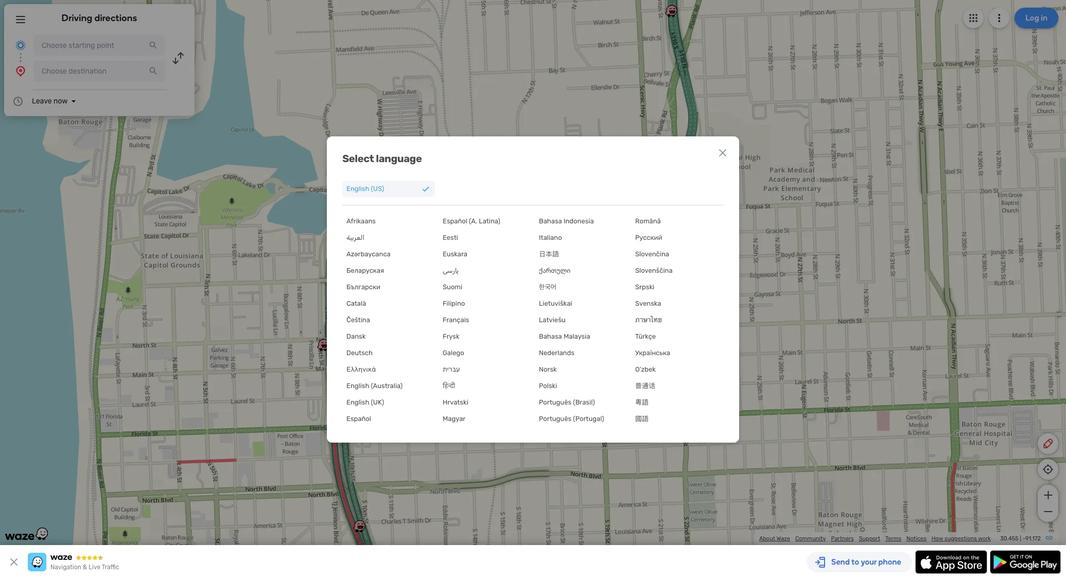 Task type: vqa. For each thing, say whether or not it's contained in the screenshot.
top CA,
no



Task type: describe. For each thing, give the bounding box(es) containing it.
support
[[859, 535, 880, 542]]

普通话 link
[[631, 378, 724, 394]]

پارسی
[[443, 267, 459, 274]]

普通话
[[635, 382, 655, 390]]

italiano
[[539, 234, 562, 241]]

&
[[83, 564, 87, 571]]

українська
[[635, 349, 670, 357]]

english (uk) link
[[342, 394, 435, 411]]

svenska
[[635, 300, 661, 307]]

slovenčina
[[635, 250, 669, 258]]

suomi
[[443, 283, 462, 291]]

ελληνικά
[[347, 366, 376, 373]]

suggestions
[[945, 535, 977, 542]]

العربية link
[[342, 230, 435, 246]]

Choose destination text field
[[34, 61, 165, 81]]

українська link
[[631, 345, 724, 361]]

terms
[[886, 535, 902, 542]]

català
[[347, 300, 366, 307]]

galego link
[[439, 345, 531, 361]]

frysk link
[[439, 329, 531, 345]]

how
[[932, 535, 943, 542]]

magyar
[[443, 415, 466, 423]]

português (portugal) link
[[535, 411, 628, 427]]

driving directions
[[62, 12, 137, 24]]

directions
[[94, 12, 137, 24]]

(portugal)
[[573, 415, 604, 423]]

about waze community partners support terms notices how suggestions work
[[759, 535, 991, 542]]

ภาษาไทย
[[635, 316, 662, 324]]

frysk
[[443, 333, 460, 340]]

waze
[[777, 535, 790, 542]]

हिन्दी link
[[439, 378, 531, 394]]

български link
[[342, 279, 435, 296]]

clock image
[[12, 95, 24, 108]]

english (us)
[[347, 185, 384, 193]]

english (us) link
[[342, 181, 435, 197]]

english for english (uk)
[[347, 399, 369, 406]]

lietuviškai link
[[535, 296, 628, 312]]

日本語
[[539, 250, 559, 258]]

dansk link
[[342, 329, 435, 345]]

eesti
[[443, 234, 458, 241]]

lietuviškai
[[539, 300, 572, 307]]

leave now
[[32, 97, 68, 106]]

how suggestions work link
[[932, 535, 991, 542]]

zoom in image
[[1042, 489, 1055, 502]]

svenska link
[[631, 296, 724, 312]]

now
[[54, 97, 68, 106]]

english (australia)
[[347, 382, 403, 390]]

current location image
[[14, 39, 27, 51]]

bahasa for bahasa malaysia
[[539, 333, 562, 340]]

español for español (a. latina)
[[443, 217, 467, 225]]

language
[[376, 152, 422, 165]]

location image
[[14, 65, 27, 77]]

o'zbek
[[635, 366, 656, 373]]

slovenčina link
[[631, 246, 724, 263]]

(a.
[[469, 217, 477, 225]]

беларуская
[[347, 267, 384, 274]]

čeština link
[[342, 312, 435, 329]]

國語
[[635, 415, 649, 423]]

deutsch
[[347, 349, 373, 357]]

پارسی link
[[439, 263, 531, 279]]

čeština
[[347, 316, 370, 324]]

navigation & live traffic
[[50, 564, 119, 571]]

partners link
[[831, 535, 854, 542]]

30.455
[[1000, 535, 1019, 542]]

euskara
[[443, 250, 468, 258]]

driving
[[62, 12, 92, 24]]

español (a. latina) link
[[439, 213, 531, 230]]

(us)
[[371, 185, 384, 193]]

afrikaans
[[347, 217, 376, 225]]

galego
[[443, 349, 464, 357]]

zoom out image
[[1042, 506, 1055, 518]]

bahasa for bahasa indonesia
[[539, 217, 562, 225]]



Task type: locate. For each thing, give the bounding box(es) containing it.
ქართული
[[539, 267, 571, 274]]

español inside "link"
[[347, 415, 371, 423]]

3 english from the top
[[347, 399, 369, 406]]

norsk link
[[535, 361, 628, 378]]

粵語
[[635, 399, 649, 406]]

bahasa
[[539, 217, 562, 225], [539, 333, 562, 340]]

suomi link
[[439, 279, 531, 296]]

português for português (brasil)
[[539, 399, 572, 406]]

azərbaycanca link
[[342, 246, 435, 263]]

hrvatski link
[[439, 394, 531, 411]]

0 vertical spatial español
[[443, 217, 467, 225]]

english left (us)
[[347, 185, 369, 193]]

partners
[[831, 535, 854, 542]]

-
[[1023, 535, 1026, 542]]

1 vertical spatial english
[[347, 382, 369, 390]]

pencil image
[[1042, 438, 1054, 450]]

bahasa indonesia
[[539, 217, 594, 225]]

2 bahasa from the top
[[539, 333, 562, 340]]

עברית‎
[[443, 366, 460, 373]]

한국어
[[539, 283, 556, 291]]

(uk)
[[371, 399, 384, 406]]

0 vertical spatial bahasa
[[539, 217, 562, 225]]

română
[[635, 217, 661, 225]]

español (a. latina)
[[443, 217, 500, 225]]

2 vertical spatial english
[[347, 399, 369, 406]]

ภาษาไทย link
[[631, 312, 724, 329]]

0 horizontal spatial español
[[347, 415, 371, 423]]

support link
[[859, 535, 880, 542]]

filipino link
[[439, 296, 531, 312]]

english (australia) link
[[342, 378, 435, 394]]

notices
[[907, 535, 927, 542]]

english down 'ελληνικά'
[[347, 382, 369, 390]]

select
[[342, 152, 374, 165]]

català link
[[342, 296, 435, 312]]

español link
[[342, 411, 435, 427]]

|
[[1020, 535, 1022, 542]]

हिन्दी
[[443, 382, 455, 390]]

0 vertical spatial português
[[539, 399, 572, 406]]

türkçe link
[[631, 329, 724, 345]]

español
[[443, 217, 467, 225], [347, 415, 371, 423]]

indonesia
[[564, 217, 594, 225]]

deutsch link
[[342, 345, 435, 361]]

select language
[[342, 152, 422, 165]]

粵語 link
[[631, 394, 724, 411]]

about waze link
[[759, 535, 790, 542]]

Choose starting point text field
[[34, 35, 165, 56]]

latviešu
[[539, 316, 566, 324]]

español down english (uk)
[[347, 415, 371, 423]]

traffic
[[102, 564, 119, 571]]

português (portugal)
[[539, 415, 604, 423]]

polski
[[539, 382, 557, 390]]

български
[[347, 283, 380, 291]]

nederlands
[[539, 349, 575, 357]]

checkmark image
[[421, 184, 431, 194]]

italiano link
[[535, 230, 628, 246]]

bahasa malaysia link
[[535, 329, 628, 345]]

1 horizontal spatial español
[[443, 217, 467, 225]]

ελληνικά link
[[342, 361, 435, 378]]

français
[[443, 316, 469, 324]]

x image
[[717, 147, 729, 159]]

português (brasil) link
[[535, 394, 628, 411]]

community
[[795, 535, 826, 542]]

english for english (us)
[[347, 185, 369, 193]]

(australia)
[[371, 382, 403, 390]]

x image
[[8, 556, 20, 568]]

leave
[[32, 97, 52, 106]]

1 vertical spatial português
[[539, 415, 572, 423]]

português
[[539, 399, 572, 406], [539, 415, 572, 423]]

azərbaycanca
[[347, 250, 391, 258]]

0 vertical spatial english
[[347, 185, 369, 193]]

ქართული link
[[535, 263, 628, 279]]

bahasa down latviešu
[[539, 333, 562, 340]]

1 english from the top
[[347, 185, 369, 193]]

português down polski
[[539, 399, 572, 406]]

slovenščina link
[[631, 263, 724, 279]]

español for español
[[347, 415, 371, 423]]

1 vertical spatial español
[[347, 415, 371, 423]]

1 bahasa from the top
[[539, 217, 562, 225]]

беларуская link
[[342, 263, 435, 279]]

euskara link
[[439, 246, 531, 263]]

1 vertical spatial bahasa
[[539, 333, 562, 340]]

dansk
[[347, 333, 366, 340]]

español up eesti
[[443, 217, 467, 225]]

srpski
[[635, 283, 655, 291]]

english left (uk)
[[347, 399, 369, 406]]

o'zbek link
[[631, 361, 724, 378]]

magyar link
[[439, 411, 531, 427]]

latina)
[[479, 217, 500, 225]]

bahasa malaysia
[[539, 333, 590, 340]]

русский
[[635, 234, 662, 241]]

português for português (portugal)
[[539, 415, 572, 423]]

1 português from the top
[[539, 399, 572, 406]]

2 português from the top
[[539, 415, 572, 423]]

latviešu link
[[535, 312, 628, 329]]

link image
[[1045, 534, 1053, 542]]

bahasa up italiano
[[539, 217, 562, 225]]

english (uk)
[[347, 399, 384, 406]]

română link
[[631, 213, 724, 230]]

eesti link
[[439, 230, 531, 246]]

עברית‎ link
[[439, 361, 531, 378]]

english for english (australia)
[[347, 382, 369, 390]]

live
[[89, 564, 100, 571]]

bahasa indonesia link
[[535, 213, 628, 230]]

日本語 link
[[535, 246, 628, 263]]

work
[[978, 535, 991, 542]]

العربية
[[347, 234, 365, 241]]

notices link
[[907, 535, 927, 542]]

português down português (brasil) at the bottom right of the page
[[539, 415, 572, 423]]

2 english from the top
[[347, 382, 369, 390]]

русский link
[[631, 230, 724, 246]]

國語 link
[[631, 411, 724, 427]]



